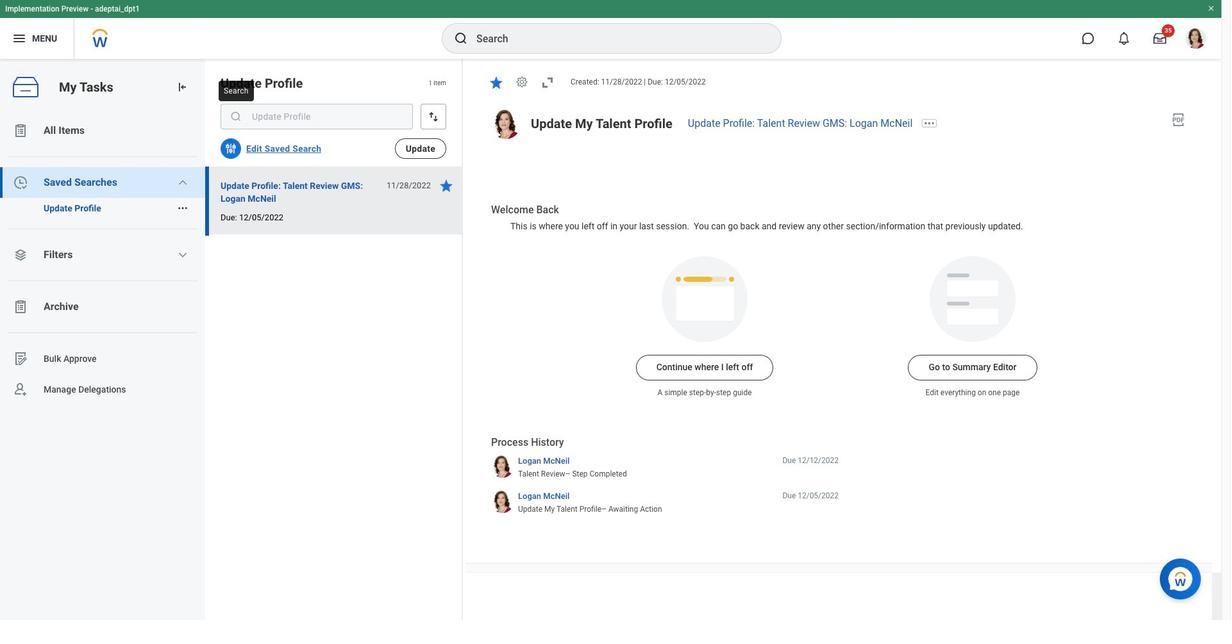 Task type: locate. For each thing, give the bounding box(es) containing it.
list
[[0, 115, 205, 405]]

employee's photo (logan mcneil) image
[[491, 110, 521, 139]]

chevron down image
[[178, 178, 188, 188], [178, 250, 188, 260]]

0 vertical spatial chevron down image
[[178, 178, 188, 188]]

chevron down image down related actions image
[[178, 250, 188, 260]]

notifications large image
[[1118, 32, 1131, 45]]

tooltip
[[216, 78, 256, 104]]

2 chevron down image from the top
[[178, 250, 188, 260]]

banner
[[0, 0, 1222, 59]]

search image
[[230, 110, 242, 123]]

1 vertical spatial chevron down image
[[178, 250, 188, 260]]

None text field
[[221, 104, 413, 130]]

gear image
[[516, 76, 528, 89]]

star image
[[489, 75, 504, 90]]

chevron down image for clock check icon
[[178, 178, 188, 188]]

fullscreen image
[[540, 75, 555, 90]]

chevron down image up related actions image
[[178, 178, 188, 188]]

1 chevron down image from the top
[[178, 178, 188, 188]]

user plus image
[[13, 382, 28, 398]]

clock check image
[[13, 175, 28, 190]]

justify image
[[12, 31, 27, 46]]

clipboard image
[[13, 123, 28, 139]]

transformation import image
[[176, 81, 189, 94]]

none text field inside item list element
[[221, 104, 413, 130]]



Task type: describe. For each thing, give the bounding box(es) containing it.
chevron down image for perspective icon
[[178, 250, 188, 260]]

view printable version (pdf) image
[[1171, 112, 1186, 128]]

star image
[[439, 178, 454, 194]]

clipboard image
[[13, 299, 28, 315]]

close environment banner image
[[1207, 4, 1215, 12]]

configure image
[[224, 142, 237, 155]]

inbox large image
[[1154, 32, 1166, 45]]

search image
[[453, 31, 469, 46]]

Search Workday  search field
[[476, 24, 755, 53]]

process history region
[[491, 436, 839, 519]]

rename image
[[13, 351, 28, 367]]

related actions image
[[177, 203, 189, 214]]

perspective image
[[13, 248, 28, 263]]

sort image
[[427, 110, 440, 123]]

item list element
[[205, 59, 463, 621]]

profile logan mcneil image
[[1186, 28, 1206, 51]]



Task type: vqa. For each thing, say whether or not it's contained in the screenshot.
second chevron down icon from the bottom of the page
yes



